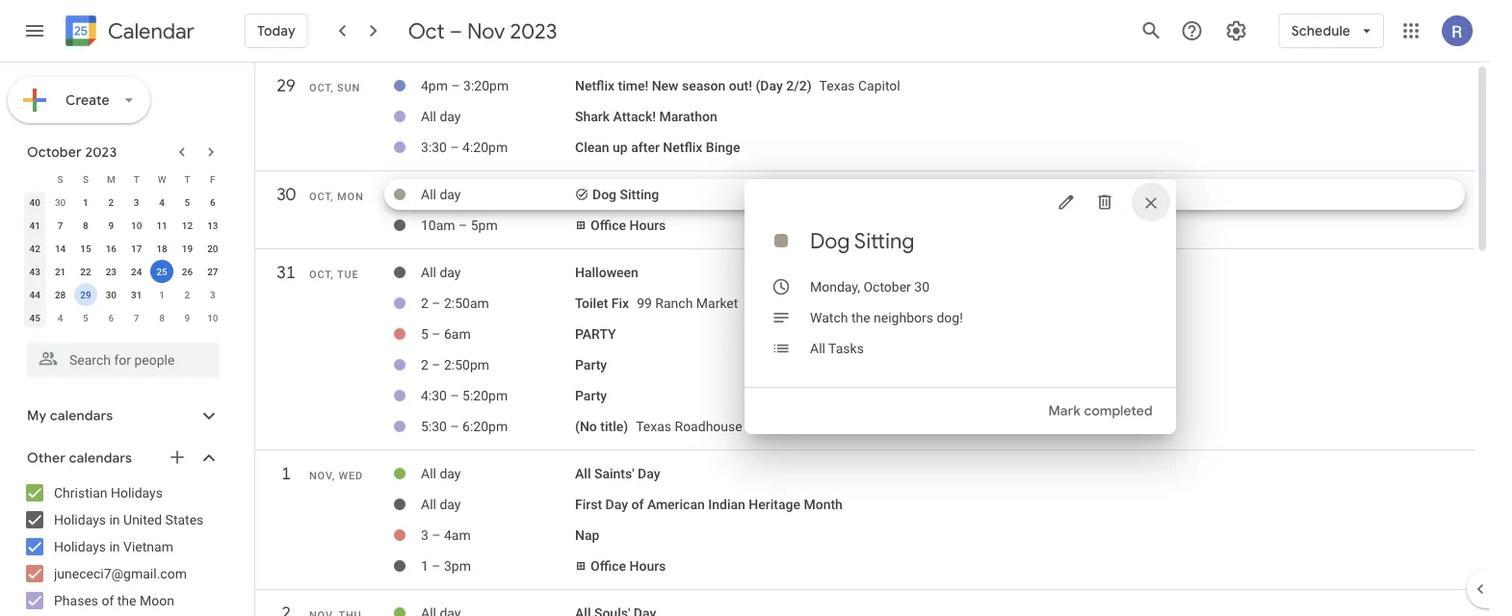 Task type: vqa. For each thing, say whether or not it's contained in the screenshot.
Clean
yes



Task type: locate. For each thing, give the bounding box(es) containing it.
22
[[80, 266, 91, 277]]

2 horizontal spatial 5
[[421, 326, 429, 342]]

1 horizontal spatial 4
[[159, 197, 165, 208]]

oct up 4pm on the left of page
[[408, 17, 445, 44]]

up
[[613, 139, 628, 155]]

2 office hours from the top
[[590, 558, 666, 574]]

calendar heading
[[104, 18, 194, 45]]

2 office from the top
[[590, 558, 626, 574]]

oct for oct , sun
[[309, 82, 331, 94]]

dog
[[592, 187, 617, 203], [810, 227, 850, 254]]

party down party
[[575, 357, 607, 373]]

1 day from the top
[[440, 109, 461, 125]]

(no title) button
[[575, 419, 628, 435]]

5 – 6am
[[421, 326, 471, 342]]

1 row group
[[255, 457, 1475, 590]]

0 horizontal spatial the
[[117, 593, 136, 609]]

6 down f
[[210, 197, 215, 208]]

f
[[210, 173, 215, 185]]

1 vertical spatial office
[[590, 558, 626, 574]]

1 horizontal spatial netflix
[[663, 139, 703, 155]]

30 down 23
[[106, 289, 117, 301]]

0 horizontal spatial 8
[[83, 220, 88, 231]]

1 vertical spatial 7
[[134, 312, 139, 324]]

5:30 – 6:20pm cell
[[421, 411, 575, 442]]

2 down 26 element
[[185, 289, 190, 301]]

30 for september 30 element
[[55, 197, 66, 208]]

30 element
[[100, 283, 123, 306]]

office hours cell inside 1 row group
[[575, 551, 1465, 582]]

dog sitting heading
[[810, 227, 915, 254]]

sitting up 31 row
[[854, 227, 915, 254]]

0 vertical spatial hours
[[629, 217, 666, 233]]

2023
[[510, 17, 557, 44], [85, 144, 117, 161]]

all day up 2 – 2:50am
[[421, 265, 461, 281]]

office hours down 'dog sitting' button
[[590, 217, 666, 233]]

29 row group
[[255, 68, 1475, 171]]

office hours button down nap button
[[590, 558, 666, 574]]

hours inside 1 row group
[[629, 558, 666, 574]]

0 horizontal spatial 3
[[134, 197, 139, 208]]

texas inside 29 row
[[819, 78, 855, 94]]

0 vertical spatial sitting
[[620, 187, 659, 203]]

nov inside 1 "row"
[[309, 470, 332, 482]]

title)
[[600, 419, 628, 435]]

office down nap button
[[590, 558, 626, 574]]

99
[[637, 295, 652, 311]]

– for 6:20pm
[[450, 419, 459, 435]]

0 vertical spatial texas
[[819, 78, 855, 94]]

4 day from the top
[[440, 466, 461, 482]]

office hours inside 30 row group
[[590, 217, 666, 233]]

dog for 'dog sitting' button
[[592, 187, 617, 203]]

10 for 10 element on the left
[[131, 220, 142, 231]]

1 horizontal spatial 29
[[276, 75, 295, 97]]

17
[[131, 243, 142, 254]]

november 2 element
[[176, 283, 199, 306]]

2 for 2 – 2:50pm
[[421, 357, 429, 373]]

all day down 4pm on the left of page
[[421, 109, 461, 125]]

1 vertical spatial office hours
[[590, 558, 666, 574]]

day inside 31 row
[[440, 265, 461, 281]]

1 horizontal spatial the
[[851, 310, 870, 326]]

– up 4pm – 3:20pm in the top of the page
[[450, 17, 462, 44]]

1 horizontal spatial dog sitting
[[810, 227, 915, 254]]

all up 3:30
[[421, 109, 436, 125]]

dog sitting down up
[[592, 187, 659, 203]]

1 vertical spatial office hours cell
[[575, 551, 1465, 582]]

november 10 element
[[201, 306, 224, 329]]

the inside list
[[117, 593, 136, 609]]

1 horizontal spatial 3
[[210, 289, 215, 301]]

2 up 4:30
[[421, 357, 429, 373]]

1 in from the top
[[109, 512, 120, 528]]

29 cell
[[73, 283, 98, 306]]

7 down september 30 element
[[58, 220, 63, 231]]

– inside 30 row group
[[459, 217, 467, 233]]

2 hours from the top
[[629, 558, 666, 574]]

dog sitting inside cell
[[592, 187, 659, 203]]

2 party from the top
[[575, 388, 607, 404]]

0 vertical spatial calendars
[[50, 407, 113, 425]]

hours down american
[[629, 558, 666, 574]]

all day inside 30 'row'
[[421, 187, 461, 203]]

sitting for dog sitting heading
[[854, 227, 915, 254]]

10am
[[421, 217, 455, 233]]

8
[[83, 220, 88, 231], [159, 312, 165, 324]]

hours inside 30 row group
[[629, 217, 666, 233]]

0 vertical spatial 31
[[276, 262, 295, 284]]

11
[[156, 220, 167, 231]]

office hours inside 1 row group
[[590, 558, 666, 574]]

1 horizontal spatial 6
[[210, 197, 215, 208]]

day for 1
[[440, 466, 461, 482]]

0 vertical spatial 10
[[131, 220, 142, 231]]

all day
[[421, 109, 461, 125], [421, 187, 461, 203], [421, 265, 461, 281], [421, 466, 461, 482], [421, 497, 461, 513]]

5:30
[[421, 419, 447, 435]]

2 for 2 – 2:50am
[[421, 295, 429, 311]]

november 3 element
[[201, 283, 224, 306]]

all for all day cell within the 31 row
[[421, 265, 436, 281]]

cell for 5:30 – 6:20pm
[[575, 411, 1465, 442]]

calendars up christian holidays
[[69, 450, 132, 467]]

office inside 1 row group
[[590, 558, 626, 574]]

4:20pm
[[462, 139, 508, 155]]

1 vertical spatial the
[[117, 593, 136, 609]]

1 for november 1 element
[[159, 289, 165, 301]]

30 left oct , mon
[[276, 184, 295, 206]]

2 party button from the top
[[575, 388, 607, 404]]

netflix up the shark
[[575, 78, 615, 94]]

hours down 'dog sitting' button
[[629, 217, 666, 233]]

office hours cell for 1 – 3pm
[[575, 551, 1465, 582]]

3 up 10 element on the left
[[134, 197, 139, 208]]

23 element
[[100, 260, 123, 283]]

all day cell
[[421, 101, 575, 132], [421, 179, 575, 210], [421, 257, 575, 288], [421, 459, 575, 489], [421, 489, 575, 520]]

all day cell down 3:20pm
[[421, 101, 575, 132]]

0 horizontal spatial october
[[27, 144, 82, 161]]

0 horizontal spatial of
[[102, 593, 114, 609]]

2 s from the left
[[83, 173, 89, 185]]

cell inside 29 row
[[575, 70, 1465, 101]]

0 horizontal spatial netflix
[[575, 78, 615, 94]]

2 inside 'element'
[[185, 289, 190, 301]]

1 – 3pm
[[421, 558, 471, 574]]

, inside 1 "row"
[[332, 470, 335, 482]]

1 horizontal spatial 5
[[185, 197, 190, 208]]

1 office hours button from the top
[[590, 217, 666, 233]]

0 vertical spatial in
[[109, 512, 120, 528]]

s
[[57, 173, 63, 185], [83, 173, 89, 185]]

dog for dog sitting heading
[[810, 227, 850, 254]]

0 horizontal spatial sitting
[[620, 187, 659, 203]]

0 horizontal spatial 5
[[83, 312, 88, 324]]

holidays for united
[[54, 512, 106, 528]]

4:30 – 5:20pm cell
[[421, 380, 575, 411]]

phases
[[54, 593, 98, 609]]

dog sitting up 31 row
[[810, 227, 915, 254]]

october up "watch the neighbors dog!"
[[864, 279, 911, 295]]

– for 3pm
[[432, 558, 441, 574]]

22 element
[[74, 260, 97, 283]]

0 horizontal spatial 7
[[58, 220, 63, 231]]

5:20pm
[[462, 388, 508, 404]]

9 down november 2 'element' at the left of the page
[[185, 312, 190, 324]]

my calendars
[[27, 407, 113, 425]]

1 office hours from the top
[[590, 217, 666, 233]]

1 inside cell
[[421, 558, 429, 574]]

cell containing toilet fix
[[575, 288, 1465, 319]]

oct left 'sun'
[[309, 82, 331, 94]]

oct inside 31 row
[[309, 269, 331, 281]]

of
[[631, 497, 644, 513], [102, 593, 114, 609]]

– left 6am
[[432, 326, 441, 342]]

1 horizontal spatial nov
[[467, 17, 505, 44]]

states
[[165, 512, 204, 528]]

24 element
[[125, 260, 148, 283]]

all inside 30 'row'
[[421, 187, 436, 203]]

calendars for my calendars
[[50, 407, 113, 425]]

0 vertical spatial office hours cell
[[575, 210, 1465, 241]]

5 inside 5 – 6am cell
[[421, 326, 429, 342]]

1 horizontal spatial of
[[631, 497, 644, 513]]

day up 3:30 – 4:20pm
[[440, 109, 461, 125]]

row containing 44
[[22, 283, 225, 306]]

30 up neighbors
[[914, 279, 930, 295]]

1 vertical spatial holidays
[[54, 512, 106, 528]]

0 horizontal spatial 29
[[80, 289, 91, 301]]

christian
[[54, 485, 107, 501]]

0 horizontal spatial 4
[[58, 312, 63, 324]]

42
[[29, 243, 40, 254]]

6
[[210, 197, 215, 208], [108, 312, 114, 324]]

marathon
[[659, 109, 717, 125]]

1 vertical spatial office hours button
[[590, 558, 666, 574]]

all for first all day cell from the bottom of the page
[[421, 497, 436, 513]]

2 day from the top
[[440, 187, 461, 203]]

1 vertical spatial october
[[864, 279, 911, 295]]

1 vertical spatial 8
[[159, 312, 165, 324]]

None search field
[[0, 335, 239, 378]]

3 left 4am at the left bottom of the page
[[421, 528, 429, 544]]

dog down clean
[[592, 187, 617, 203]]

day right first
[[605, 497, 628, 513]]

all up 10am
[[421, 187, 436, 203]]

office hours button down 'dog sitting' button
[[590, 217, 666, 233]]

all for all saints' day button
[[575, 466, 591, 482]]

clean up after netflix binge
[[575, 139, 740, 155]]

row group
[[22, 191, 225, 329]]

1 vertical spatial dog
[[810, 227, 850, 254]]

0 vertical spatial nov
[[467, 17, 505, 44]]

4 up '11' element
[[159, 197, 165, 208]]

calendars inside my calendars 'dropdown button'
[[50, 407, 113, 425]]

0 horizontal spatial dog
[[592, 187, 617, 203]]

1 left nov , wed
[[280, 463, 290, 485]]

first day of american indian heritage month
[[575, 497, 843, 513]]

hours for 1 – 3pm
[[629, 558, 666, 574]]

calendars up other calendars
[[50, 407, 113, 425]]

of down junececi7@gmail.com
[[102, 593, 114, 609]]

3 inside cell
[[421, 528, 429, 544]]

s up september 30 element
[[57, 173, 63, 185]]

– for 2:50am
[[432, 295, 441, 311]]

0 horizontal spatial 2023
[[85, 144, 117, 161]]

3 for 3 – 4am
[[421, 528, 429, 544]]

2 office hours cell from the top
[[575, 551, 1465, 582]]

office hours button for 5pm
[[590, 217, 666, 233]]

office hours down nap button
[[590, 558, 666, 574]]

, inside 30 'row'
[[331, 191, 334, 203]]

, inside 29 row
[[331, 82, 334, 94]]

13 element
[[201, 214, 224, 237]]

1 all day from the top
[[421, 109, 461, 125]]

5 – 6am cell
[[421, 319, 575, 350]]

s left m in the left top of the page
[[83, 173, 89, 185]]

all day cell inside 30 'row'
[[421, 179, 575, 210]]

3
[[134, 197, 139, 208], [210, 289, 215, 301], [421, 528, 429, 544]]

3 all day from the top
[[421, 265, 461, 281]]

5 left 6am
[[421, 326, 429, 342]]

in up junececi7@gmail.com
[[109, 539, 120, 555]]

1 horizontal spatial s
[[83, 173, 89, 185]]

netflix time! new season out! (day 2/2) button
[[575, 78, 812, 94]]

0 horizontal spatial day
[[605, 497, 628, 513]]

1 vertical spatial netflix
[[663, 139, 703, 155]]

28 element
[[49, 283, 72, 306]]

other calendars list
[[4, 478, 239, 617]]

5 up 12 'element'
[[185, 197, 190, 208]]

10 up the 17
[[131, 220, 142, 231]]

0 horizontal spatial nov
[[309, 470, 332, 482]]

1 vertical spatial day
[[605, 497, 628, 513]]

netflix time! new season out! (day 2/2) texas capitol
[[575, 78, 900, 94]]

oct
[[408, 17, 445, 44], [309, 82, 331, 94], [309, 191, 331, 203], [309, 269, 331, 281]]

of down all saints' day
[[631, 497, 644, 513]]

– right 4pm on the left of page
[[451, 78, 460, 94]]

1 vertical spatial 4
[[58, 312, 63, 324]]

1 vertical spatial of
[[102, 593, 114, 609]]

texas right title)
[[636, 419, 671, 435]]

all for first all day cell from the top
[[421, 109, 436, 125]]

texas right 2/2)
[[819, 78, 855, 94]]

8 inside november 8 element
[[159, 312, 165, 324]]

1 horizontal spatial 31
[[276, 262, 295, 284]]

other
[[27, 450, 66, 467]]

1 horizontal spatial 2023
[[510, 17, 557, 44]]

6 down 30 element
[[108, 312, 114, 324]]

phases of the moon
[[54, 593, 174, 609]]

1 hours from the top
[[629, 217, 666, 233]]

0 vertical spatial 2023
[[510, 17, 557, 44]]

nap button
[[575, 528, 600, 544]]

1 horizontal spatial october
[[864, 279, 911, 295]]

31 inside row group
[[131, 289, 142, 301]]

1 horizontal spatial sitting
[[854, 227, 915, 254]]

1 vertical spatial 10
[[207, 312, 218, 324]]

2 in from the top
[[109, 539, 120, 555]]

of inside other calendars list
[[102, 593, 114, 609]]

3 day from the top
[[440, 265, 461, 281]]

sitting inside cell
[[620, 187, 659, 203]]

mark completed
[[1049, 403, 1153, 420]]

the down junececi7@gmail.com
[[117, 593, 136, 609]]

1 all day cell from the top
[[421, 101, 575, 132]]

heritage
[[749, 497, 800, 513]]

1 vertical spatial 31
[[131, 289, 142, 301]]

grid
[[255, 63, 1475, 617]]

4 all day cell from the top
[[421, 459, 575, 489]]

create
[[66, 92, 110, 109]]

day for 30
[[440, 187, 461, 203]]

all day inside 1 "row"
[[421, 466, 461, 482]]

all day cell up 5pm
[[421, 179, 575, 210]]

5pm
[[471, 217, 498, 233]]

office inside 30 row group
[[590, 217, 626, 233]]

cell
[[575, 70, 1465, 101], [575, 288, 1465, 319], [575, 411, 1465, 442], [421, 598, 575, 617]]

calendars inside other calendars dropdown button
[[69, 450, 132, 467]]

1 vertical spatial party button
[[575, 388, 607, 404]]

all down 5:30
[[421, 466, 436, 482]]

0 vertical spatial 7
[[58, 220, 63, 231]]

1 horizontal spatial texas
[[819, 78, 855, 94]]

1 vertical spatial 6
[[108, 312, 114, 324]]

main drawer image
[[23, 19, 46, 42]]

29 link
[[269, 68, 303, 103]]

1 vertical spatial 5
[[83, 312, 88, 324]]

, for 31
[[331, 269, 334, 281]]

sun
[[337, 82, 360, 94]]

, for 30
[[331, 191, 334, 203]]

4 all day from the top
[[421, 466, 461, 482]]

0 vertical spatial office hours button
[[590, 217, 666, 233]]

, for 1
[[332, 470, 335, 482]]

2 inside cell
[[421, 295, 429, 311]]

1 horizontal spatial 8
[[159, 312, 165, 324]]

10 down november 3 element
[[207, 312, 218, 324]]

1 party from the top
[[575, 357, 607, 373]]

capitol
[[858, 78, 900, 94]]

cell containing netflix time! new season out! (day 2/2)
[[575, 70, 1465, 101]]

0 vertical spatial dog
[[592, 187, 617, 203]]

– left 2:50am
[[432, 295, 441, 311]]

day down 5:30 – 6:20pm
[[440, 466, 461, 482]]

31 element
[[125, 283, 148, 306]]

cell containing (no title)
[[575, 411, 1465, 442]]

, inside 31 row
[[331, 269, 334, 281]]

november 1 element
[[150, 283, 173, 306]]

2 all day from the top
[[421, 187, 461, 203]]

texas
[[819, 78, 855, 94], [636, 419, 671, 435]]

all up first
[[575, 466, 591, 482]]

all saints' day
[[575, 466, 660, 482]]

– left 2:50pm
[[432, 357, 441, 373]]

office hours cell
[[575, 210, 1465, 241], [575, 551, 1465, 582]]

the right watch
[[851, 310, 870, 326]]

2 inside cell
[[421, 357, 429, 373]]

0 horizontal spatial dog sitting
[[592, 187, 659, 203]]

29 for 29 element
[[80, 289, 91, 301]]

season
[[682, 78, 726, 94]]

all up 2 – 2:50am
[[421, 265, 436, 281]]

oct inside 30 'row'
[[309, 191, 331, 203]]

41
[[29, 220, 40, 231]]

0 vertical spatial office
[[590, 217, 626, 233]]

1 row
[[255, 457, 1475, 501]]

0 vertical spatial office hours
[[590, 217, 666, 233]]

row containing 41
[[22, 214, 225, 237]]

31
[[276, 262, 295, 284], [131, 289, 142, 301]]

29 inside row
[[276, 75, 295, 97]]

ranch
[[655, 295, 693, 311]]

all day up the "3 – 4am" on the bottom left of page
[[421, 497, 461, 513]]

– left 5pm
[[459, 217, 467, 233]]

nov left wed
[[309, 470, 332, 482]]

2 for november 2 'element' at the left of the page
[[185, 289, 190, 301]]

0 vertical spatial 8
[[83, 220, 88, 231]]

31 link
[[269, 255, 303, 290]]

– inside 29 row
[[451, 78, 460, 94]]

0 vertical spatial 29
[[276, 75, 295, 97]]

1 party button from the top
[[575, 357, 607, 373]]

2 horizontal spatial 3
[[421, 528, 429, 544]]

party up (no on the left bottom of the page
[[575, 388, 607, 404]]

office down 'dog sitting' button
[[590, 217, 626, 233]]

sitting down after
[[620, 187, 659, 203]]

calendars
[[50, 407, 113, 425], [69, 450, 132, 467]]

all up the "3 – 4am" on the bottom left of page
[[421, 497, 436, 513]]

1 vertical spatial in
[[109, 539, 120, 555]]

day up 2 – 2:50am
[[440, 265, 461, 281]]

oct left mon
[[309, 191, 331, 203]]

all inside 31 row
[[421, 265, 436, 281]]

1 horizontal spatial t
[[184, 173, 190, 185]]

1 office from the top
[[590, 217, 626, 233]]

11 element
[[150, 214, 173, 237]]

netflix down marathon
[[663, 139, 703, 155]]

1 office hours cell from the top
[[575, 210, 1465, 241]]

0 horizontal spatial 10
[[131, 220, 142, 231]]

all day cell inside 31 row
[[421, 257, 575, 288]]

oct inside 29 row
[[309, 82, 331, 94]]

7 down 31 element at the left top
[[134, 312, 139, 324]]

all day cell up 2:50am
[[421, 257, 575, 288]]

all inside 29 row group
[[421, 109, 436, 125]]

other calendars
[[27, 450, 132, 467]]

, left mon
[[331, 191, 334, 203]]

2 office hours button from the top
[[590, 558, 666, 574]]

in up holidays in vietnam on the left of the page
[[109, 512, 120, 528]]

completed
[[1084, 403, 1153, 420]]

all day down 5:30
[[421, 466, 461, 482]]

, left wed
[[332, 470, 335, 482]]

today button
[[245, 8, 308, 54]]

october
[[27, 144, 82, 161], [864, 279, 911, 295]]

– right 4:30
[[450, 388, 459, 404]]

0 vertical spatial 9
[[108, 220, 114, 231]]

dog inside cell
[[592, 187, 617, 203]]

, left 'sun'
[[331, 82, 334, 94]]

settings menu image
[[1225, 19, 1248, 42]]

3:30 – 4:20pm cell
[[421, 132, 575, 163]]

1 vertical spatial nov
[[309, 470, 332, 482]]

2 all day cell from the top
[[421, 179, 575, 210]]

october up september 30 element
[[27, 144, 82, 161]]

2 down m in the left top of the page
[[108, 197, 114, 208]]

5 day from the top
[[440, 497, 461, 513]]

31 inside row
[[276, 262, 295, 284]]

21 element
[[49, 260, 72, 283]]

5 all day from the top
[[421, 497, 461, 513]]

25 cell
[[149, 260, 175, 283]]

oct , sun
[[309, 82, 360, 94]]

1 inside "row"
[[280, 463, 290, 485]]

toilet
[[575, 295, 608, 311]]

all day up 10am
[[421, 187, 461, 203]]

– right 5:30
[[450, 419, 459, 435]]

0 vertical spatial day
[[638, 466, 660, 482]]

oct left tue
[[309, 269, 331, 281]]

1 vertical spatial party
[[575, 388, 607, 404]]

29 down 22
[[80, 289, 91, 301]]

all day cell inside 1 "row"
[[421, 459, 575, 489]]

5 for 5 – 6am
[[421, 326, 429, 342]]

row group containing 40
[[22, 191, 225, 329]]

holidays up united
[[111, 485, 163, 501]]

day inside 1 "row"
[[638, 466, 660, 482]]

29 inside cell
[[80, 289, 91, 301]]

united
[[123, 512, 162, 528]]

5 down 29 cell
[[83, 312, 88, 324]]

4
[[159, 197, 165, 208], [58, 312, 63, 324]]

2 vertical spatial holidays
[[54, 539, 106, 555]]

4pm – 3:20pm cell
[[421, 70, 575, 101]]

grid containing 29
[[255, 63, 1475, 617]]

0 vertical spatial party
[[575, 357, 607, 373]]

1 horizontal spatial day
[[638, 466, 660, 482]]

day up the "3 – 4am" on the bottom left of page
[[440, 497, 461, 513]]

nov up 3:20pm
[[467, 17, 505, 44]]

all day inside 29 row group
[[421, 109, 461, 125]]

29 left oct , sun
[[276, 75, 295, 97]]

1 horizontal spatial dog
[[810, 227, 850, 254]]

monday, october 30
[[810, 279, 930, 295]]

0 vertical spatial october
[[27, 144, 82, 161]]

office hours cell inside 30 row group
[[575, 210, 1465, 241]]

1
[[83, 197, 88, 208], [159, 289, 165, 301], [280, 463, 290, 485], [421, 558, 429, 574]]

30 inside 'row'
[[276, 184, 295, 206]]

0 vertical spatial dog sitting
[[592, 187, 659, 203]]

in
[[109, 512, 120, 528], [109, 539, 120, 555]]

1 vertical spatial texas
[[636, 419, 671, 435]]

1 vertical spatial sitting
[[854, 227, 915, 254]]

0 vertical spatial 3
[[134, 197, 139, 208]]

31 left oct , tue
[[276, 262, 295, 284]]

day inside 30 'row'
[[440, 187, 461, 203]]

8 up 15 element
[[83, 220, 88, 231]]

3 all day cell from the top
[[421, 257, 575, 288]]

t
[[134, 173, 139, 185], [184, 173, 190, 185]]

all for all day cell within 1 "row"
[[421, 466, 436, 482]]

party
[[575, 326, 616, 342]]

– left '3pm' on the bottom of the page
[[432, 558, 441, 574]]

1 vertical spatial dog sitting
[[810, 227, 915, 254]]

all day inside 31 row
[[421, 265, 461, 281]]

all day cell up 4am at the left bottom of the page
[[421, 489, 575, 520]]

12 element
[[176, 214, 199, 237]]

19 element
[[176, 237, 199, 260]]

–
[[450, 17, 462, 44], [451, 78, 460, 94], [450, 139, 459, 155], [459, 217, 467, 233], [432, 295, 441, 311], [432, 326, 441, 342], [432, 357, 441, 373], [450, 388, 459, 404], [450, 419, 459, 435], [432, 528, 441, 544], [432, 558, 441, 574]]

party button up (no on the left bottom of the page
[[575, 388, 607, 404]]

day inside 1 "row"
[[440, 466, 461, 482]]

dog up monday,
[[810, 227, 850, 254]]

row
[[22, 168, 225, 191], [22, 191, 225, 214], [22, 214, 225, 237], [22, 237, 225, 260], [22, 260, 225, 283], [22, 283, 225, 306], [22, 306, 225, 329], [255, 596, 1475, 617]]

15 element
[[74, 237, 97, 260]]

0 horizontal spatial 31
[[131, 289, 142, 301]]

dog sitting button
[[592, 187, 659, 203]]

0 vertical spatial of
[[631, 497, 644, 513]]

1 vertical spatial calendars
[[69, 450, 132, 467]]

1 horizontal spatial 9
[[185, 312, 190, 324]]

clean up after netflix binge button
[[575, 139, 740, 155]]

2 up the 5 – 6am on the bottom left
[[421, 295, 429, 311]]

texas inside 31 row group
[[636, 419, 671, 435]]

office hours for 1 – 3pm
[[590, 558, 666, 574]]

2 vertical spatial 3
[[421, 528, 429, 544]]

row containing 43
[[22, 260, 225, 283]]

day right saints'
[[638, 466, 660, 482]]

5 inside the november 5 element
[[83, 312, 88, 324]]

3:20pm
[[463, 78, 509, 94]]

2023 up 4pm – 3:20pm cell
[[510, 17, 557, 44]]

1 s from the left
[[57, 173, 63, 185]]

0 horizontal spatial t
[[134, 173, 139, 185]]



Task type: describe. For each thing, give the bounding box(es) containing it.
3 for november 3 element
[[210, 289, 215, 301]]

– for 3:20pm
[[451, 78, 460, 94]]

43
[[29, 266, 40, 277]]

oct for oct , mon
[[309, 191, 331, 203]]

office hours button for 3pm
[[590, 558, 666, 574]]

1 t from the left
[[134, 173, 139, 185]]

october 2023
[[27, 144, 117, 161]]

– for 4am
[[432, 528, 441, 544]]

m
[[107, 173, 115, 185]]

0 vertical spatial 4
[[159, 197, 165, 208]]

cell for 4pm – 3:20pm
[[575, 70, 1465, 101]]

1 vertical spatial 9
[[185, 312, 190, 324]]

row containing 42
[[22, 237, 225, 260]]

1 link
[[269, 457, 303, 491]]

27
[[207, 266, 218, 277]]

delete task image
[[1095, 193, 1115, 212]]

dog sitting for 'dog sitting' button
[[592, 187, 659, 203]]

party for 2 – 2:50pm
[[575, 357, 607, 373]]

shark
[[575, 109, 610, 125]]

holidays for vietnam
[[54, 539, 106, 555]]

november 4 element
[[49, 306, 72, 329]]

1 vertical spatial 2023
[[85, 144, 117, 161]]

first day of american indian heritage month button
[[575, 497, 843, 513]]

dog sitting cell
[[575, 179, 1465, 210]]

29 for 29 link at top
[[276, 75, 295, 97]]

0 vertical spatial the
[[851, 310, 870, 326]]

other calendars button
[[4, 443, 239, 474]]

netflix inside cell
[[575, 78, 615, 94]]

office hours for 10am – 5pm
[[590, 217, 666, 233]]

all day for 30
[[421, 187, 461, 203]]

all for all day cell in the 30 'row'
[[421, 187, 436, 203]]

of inside 1 row group
[[631, 497, 644, 513]]

, for 29
[[331, 82, 334, 94]]

all saints' day button
[[575, 466, 660, 482]]

7 inside november 7 element
[[134, 312, 139, 324]]

30 row
[[255, 177, 1475, 222]]

31 for 31 link
[[276, 262, 295, 284]]

(no title) texas roadhouse
[[575, 419, 742, 435]]

2 t from the left
[[184, 173, 190, 185]]

3 – 4am
[[421, 528, 471, 544]]

3pm
[[444, 558, 471, 574]]

toilet fix 99 ranch market
[[575, 295, 738, 311]]

out!
[[729, 78, 752, 94]]

cell for 2 – 2:50am
[[575, 288, 1465, 319]]

5 for the november 5 element
[[83, 312, 88, 324]]

5 all day cell from the top
[[421, 489, 575, 520]]

christian holidays
[[54, 485, 163, 501]]

watch the neighbors dog!
[[810, 310, 966, 326]]

27 element
[[201, 260, 224, 283]]

4:30 – 5:20pm
[[421, 388, 508, 404]]

20
[[207, 243, 218, 254]]

shark attack! marathon
[[575, 109, 717, 125]]

30 link
[[269, 177, 303, 212]]

market
[[696, 295, 738, 311]]

add other calendars image
[[168, 448, 187, 467]]

5:30 – 6:20pm
[[421, 419, 508, 435]]

– for 6am
[[432, 326, 441, 342]]

17 element
[[125, 237, 148, 260]]

monday,
[[810, 279, 860, 295]]

28
[[55, 289, 66, 301]]

oct for oct , tue
[[309, 269, 331, 281]]

november 9 element
[[176, 306, 199, 329]]

indian
[[708, 497, 745, 513]]

3 – 4am cell
[[421, 520, 575, 551]]

oct – nov 2023
[[408, 17, 557, 44]]

– for 5pm
[[459, 217, 467, 233]]

45
[[29, 312, 40, 324]]

6:20pm
[[462, 419, 508, 435]]

26 element
[[176, 260, 199, 283]]

14
[[55, 243, 66, 254]]

3:30
[[421, 139, 447, 155]]

10 element
[[125, 214, 148, 237]]

– for nov
[[450, 17, 462, 44]]

all day for 31
[[421, 265, 461, 281]]

– for 2:50pm
[[432, 357, 441, 373]]

16 element
[[100, 237, 123, 260]]

tue
[[337, 269, 359, 281]]

november 8 element
[[150, 306, 173, 329]]

vietnam
[[123, 539, 173, 555]]

my
[[27, 407, 47, 425]]

(day
[[756, 78, 783, 94]]

oct , mon
[[309, 191, 364, 203]]

tasks
[[829, 341, 864, 356]]

dog sitting for dog sitting heading
[[810, 227, 915, 254]]

1 – 3pm cell
[[421, 551, 575, 582]]

all left tasks
[[810, 341, 825, 356]]

all day cell for 30
[[421, 179, 575, 210]]

6am
[[444, 326, 471, 342]]

29 row
[[255, 68, 1475, 113]]

18
[[156, 243, 167, 254]]

hours for 10am – 5pm
[[629, 217, 666, 233]]

today
[[257, 22, 295, 39]]

shark attack! marathon button
[[575, 109, 717, 125]]

nov , wed
[[309, 470, 363, 482]]

month
[[804, 497, 843, 513]]

watch
[[810, 310, 848, 326]]

office for 10am – 5pm
[[590, 217, 626, 233]]

13
[[207, 220, 218, 231]]

10am – 5pm
[[421, 217, 498, 233]]

calendar
[[108, 18, 194, 45]]

4pm – 3:20pm
[[421, 78, 509, 94]]

row containing 45
[[22, 306, 225, 329]]

halloween button
[[575, 265, 639, 281]]

mon
[[337, 191, 364, 203]]

2 – 2:50pm cell
[[421, 350, 575, 380]]

3:30 – 4:20pm
[[421, 139, 508, 155]]

21
[[55, 266, 66, 277]]

10 for november 10 element
[[207, 312, 218, 324]]

november 5 element
[[74, 306, 97, 329]]

all day cell for 1
[[421, 459, 575, 489]]

20 element
[[201, 237, 224, 260]]

0 vertical spatial holidays
[[111, 485, 163, 501]]

31 row
[[255, 255, 1475, 300]]

2/2)
[[786, 78, 812, 94]]

holidays in vietnam
[[54, 539, 173, 555]]

toilet fix button
[[575, 295, 629, 311]]

october 2023 grid
[[18, 168, 225, 329]]

29 element
[[74, 283, 97, 306]]

all tasks
[[810, 341, 864, 356]]

binge
[[706, 139, 740, 155]]

all day for 1
[[421, 466, 461, 482]]

(no
[[575, 419, 597, 435]]

2 – 2:50pm
[[421, 357, 489, 373]]

party button for 2 – 2:50pm
[[575, 357, 607, 373]]

roadhouse
[[675, 419, 742, 435]]

row containing 40
[[22, 191, 225, 214]]

30 for 30 link
[[276, 184, 295, 206]]

in for united
[[109, 512, 120, 528]]

in for vietnam
[[109, 539, 120, 555]]

day inside 29 row group
[[440, 109, 461, 125]]

day for 31
[[440, 265, 461, 281]]

party for 4:30 – 5:20pm
[[575, 388, 607, 404]]

halloween
[[575, 265, 639, 281]]

30 for 30 element
[[106, 289, 117, 301]]

nap
[[575, 528, 600, 544]]

30 row group
[[255, 177, 1475, 249]]

after
[[631, 139, 660, 155]]

wed
[[339, 470, 363, 482]]

mark completed button
[[1041, 388, 1161, 434]]

september 30 element
[[49, 191, 72, 214]]

neighbors
[[874, 310, 933, 326]]

25, today element
[[150, 260, 173, 283]]

– for 4:20pm
[[450, 139, 459, 155]]

24
[[131, 266, 142, 277]]

0 vertical spatial 6
[[210, 197, 215, 208]]

– for 5:20pm
[[450, 388, 459, 404]]

2 – 2:50am cell
[[421, 288, 575, 319]]

office hours cell for 10am – 5pm
[[575, 210, 1465, 241]]

25
[[156, 266, 167, 277]]

calendar element
[[62, 12, 194, 54]]

november 6 element
[[100, 306, 123, 329]]

18 element
[[150, 237, 173, 260]]

calendars for other calendars
[[69, 450, 132, 467]]

row containing s
[[22, 168, 225, 191]]

0 horizontal spatial 6
[[108, 312, 114, 324]]

oct for oct – nov 2023
[[408, 17, 445, 44]]

10am – 5pm cell
[[421, 210, 575, 241]]

time!
[[618, 78, 648, 94]]

attack!
[[613, 109, 656, 125]]

0 vertical spatial 5
[[185, 197, 190, 208]]

40
[[29, 197, 40, 208]]

clean
[[575, 139, 609, 155]]

november 7 element
[[125, 306, 148, 329]]

office for 1 – 3pm
[[590, 558, 626, 574]]

31 row group
[[255, 255, 1475, 451]]

1 for 1 – 3pm
[[421, 558, 429, 574]]

mark
[[1049, 403, 1081, 420]]

american
[[647, 497, 705, 513]]

4pm
[[421, 78, 448, 94]]

schedule
[[1291, 22, 1351, 39]]

2:50am
[[444, 295, 489, 311]]

1 right september 30 element
[[83, 197, 88, 208]]

party button for 4:30 – 5:20pm
[[575, 388, 607, 404]]

oct , tue
[[309, 269, 359, 281]]

w
[[158, 173, 166, 185]]

1 for 1 link
[[280, 463, 290, 485]]

0 horizontal spatial 9
[[108, 220, 114, 231]]

14 element
[[49, 237, 72, 260]]

junececi7@gmail.com
[[54, 566, 187, 582]]

row group inside "october 2023" grid
[[22, 191, 225, 329]]

holidays in united states
[[54, 512, 204, 528]]

31 for 31 element at the left top
[[131, 289, 142, 301]]

sitting for 'dog sitting' button
[[620, 187, 659, 203]]

Search for people text field
[[39, 343, 208, 378]]

all day cell for 31
[[421, 257, 575, 288]]



